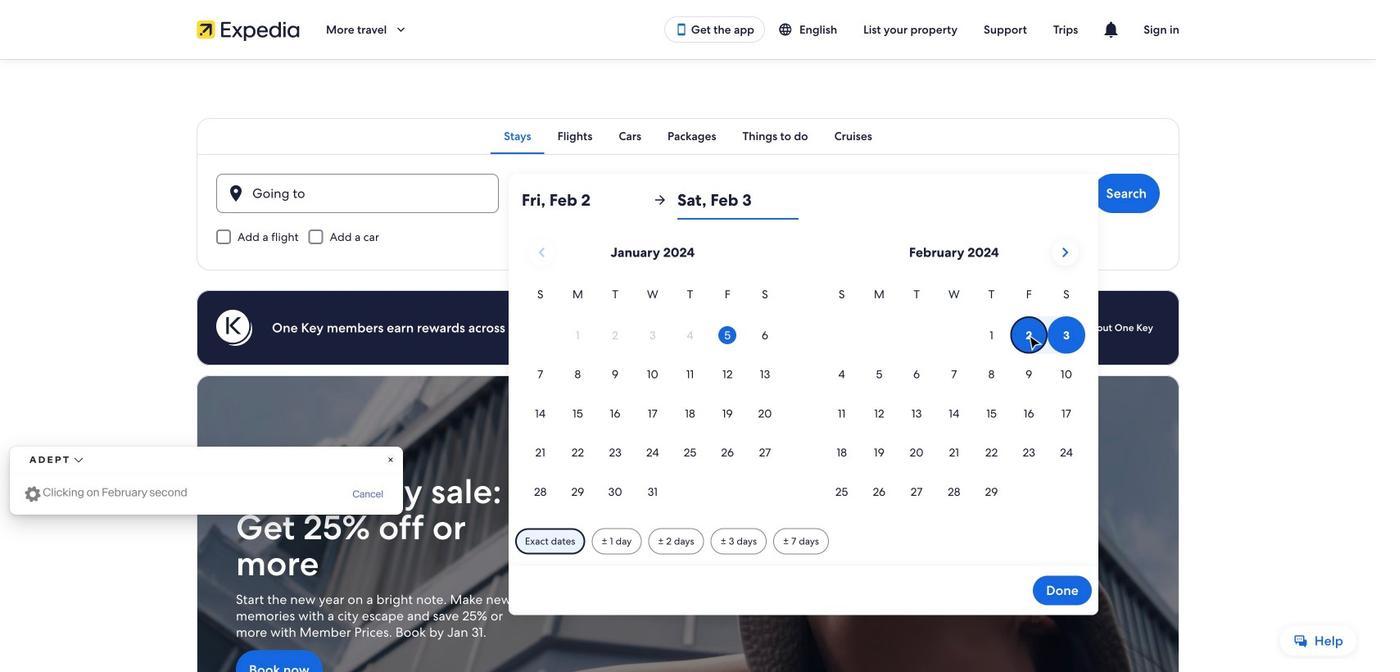 Task type: vqa. For each thing, say whether or not it's contained in the screenshot.
'Travel Sale activities deals' Image
yes



Task type: describe. For each thing, give the bounding box(es) containing it.
january 2024 element
[[522, 285, 784, 512]]

february 2024 element
[[824, 285, 1086, 512]]

directional image
[[653, 193, 668, 207]]



Task type: locate. For each thing, give the bounding box(es) containing it.
next month image
[[1056, 243, 1076, 262]]

small image
[[779, 22, 800, 37]]

more travel image
[[394, 22, 408, 37]]

download the app button image
[[675, 23, 688, 36]]

travel sale activities deals image
[[197, 375, 1180, 672]]

application
[[522, 233, 1086, 512]]

main content
[[0, 59, 1377, 672]]

tab list
[[197, 118, 1180, 154]]

previous month image
[[532, 243, 552, 262]]

expedia logo image
[[197, 18, 300, 41]]

communication center icon image
[[1102, 20, 1121, 39]]

today element
[[719, 326, 737, 344]]



